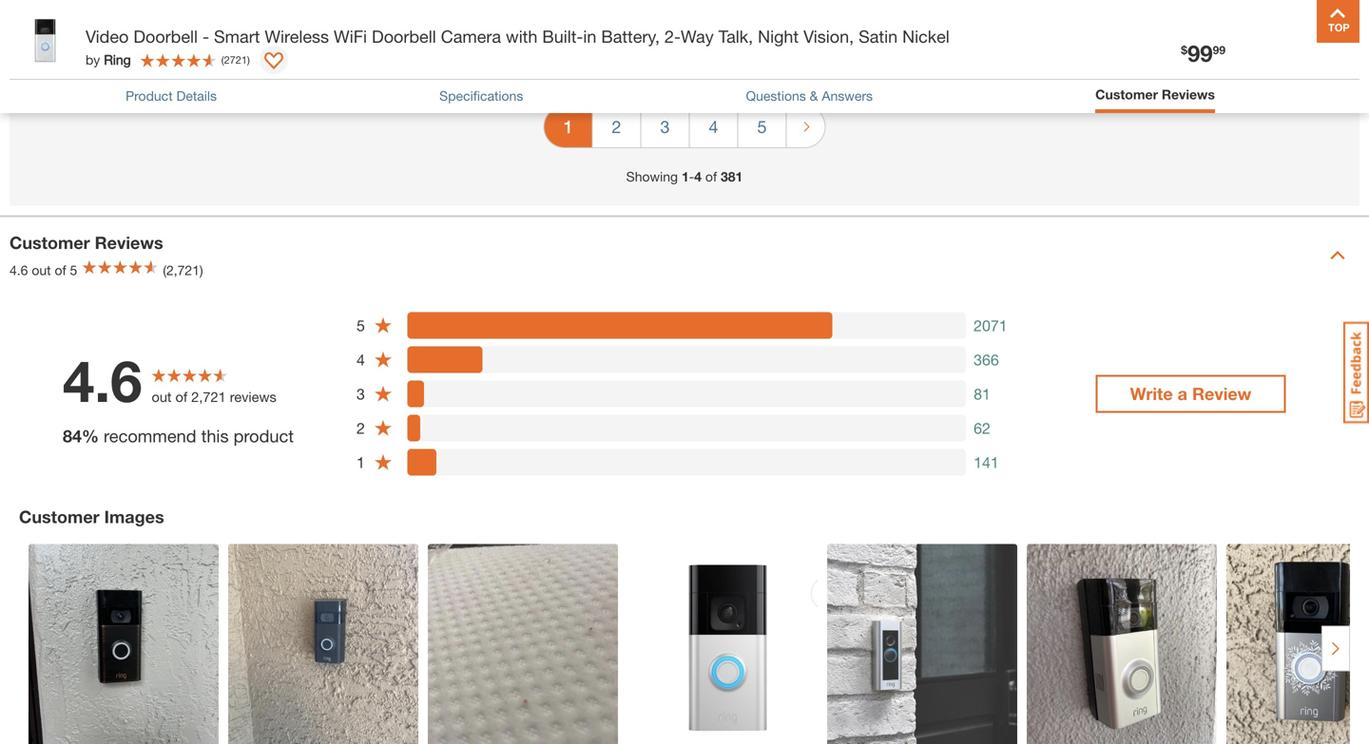 Task type: vqa. For each thing, say whether or not it's contained in the screenshot.
Customer Images
yes



Task type: locate. For each thing, give the bounding box(es) containing it.
0 horizontal spatial out
[[32, 262, 51, 278]]

star icon image
[[374, 316, 393, 335], [374, 350, 393, 369], [374, 385, 393, 403], [374, 419, 393, 438], [374, 453, 393, 472]]

1 vertical spatial of
[[55, 262, 66, 278]]

ring
[[104, 52, 131, 68]]

-
[[203, 26, 209, 47], [689, 169, 694, 184]]

1 vertical spatial by
[[86, 52, 100, 68]]

0 vertical spatial 4
[[709, 116, 718, 137]]

questions & answers button
[[746, 86, 873, 106], [746, 86, 873, 106]]

1 horizontal spatial 1
[[682, 169, 689, 184]]

0 vertical spatial customer reviews
[[1096, 87, 1215, 102]]

0 vertical spatial 5
[[757, 116, 767, 137]]

- left smart on the top of the page
[[203, 26, 209, 47]]

navigation containing 2
[[543, 92, 826, 167]]

this
[[201, 426, 229, 447]]

0 horizontal spatial a
[[181, 0, 191, 21]]

0 horizontal spatial 4.6
[[10, 262, 28, 278]]

by left wendy
[[19, 35, 34, 51]]

by down by wendy | nov 24, 2023
[[86, 52, 100, 68]]

reviews
[[230, 389, 277, 405]]

0 vertical spatial customer
[[1096, 87, 1158, 102]]

0 vertical spatial -
[[203, 26, 209, 47]]

2 vertical spatial customer
[[19, 507, 100, 527]]

- for doorbell
[[203, 26, 209, 47]]

1 horizontal spatial out
[[152, 389, 172, 405]]

0 vertical spatial 4.6
[[10, 262, 28, 278]]

1 horizontal spatial 4.6
[[63, 347, 142, 415]]

customer
[[1096, 87, 1158, 102], [10, 232, 90, 253], [19, 507, 100, 527]]

of
[[706, 169, 717, 184], [55, 262, 66, 278], [176, 389, 188, 405]]

84
[[63, 426, 82, 447]]

4 link
[[690, 106, 738, 147]]

4.6 for 4.6
[[63, 347, 142, 415]]

)
[[247, 53, 250, 66]]

0 vertical spatial 1
[[682, 169, 689, 184]]

62
[[974, 419, 991, 437]]

wifi
[[334, 26, 367, 47]]

star icon image for 3
[[374, 385, 393, 403]]

366
[[974, 351, 999, 369]]

review
[[1193, 384, 1252, 404]]

1 vertical spatial a
[[1178, 384, 1188, 404]]

1 vertical spatial -
[[689, 169, 694, 184]]

product details button
[[126, 86, 217, 106], [126, 86, 217, 106]]

1 horizontal spatial -
[[689, 169, 694, 184]]

by
[[19, 35, 34, 51], [86, 52, 100, 68]]

require
[[124, 0, 177, 21]]

monthly
[[195, 0, 257, 21]]

doorbell
[[133, 26, 198, 47], [372, 26, 436, 47]]

5 star icon image from the top
[[374, 453, 393, 472]]

does
[[42, 0, 81, 21]]

navigation
[[543, 92, 826, 167]]

1 horizontal spatial 4
[[694, 169, 702, 184]]

by wendy | nov 24, 2023
[[19, 35, 171, 51]]

a right require
[[181, 0, 191, 21]]

customer reviews button
[[1096, 85, 1215, 108], [1096, 85, 1215, 105]]

1 horizontal spatial 2
[[612, 116, 621, 137]]

customer reviews
[[1096, 87, 1215, 102], [10, 232, 163, 253]]

0 horizontal spatial 4
[[357, 351, 365, 369]]

3
[[660, 116, 670, 137], [357, 385, 365, 403]]

by for by wendy | nov 24, 2023
[[19, 35, 34, 51]]

2 vertical spatial 5
[[357, 316, 365, 335]]

4.6
[[10, 262, 28, 278], [63, 347, 142, 415]]

0 vertical spatial 2
[[612, 116, 621, 137]]

1 horizontal spatial of
[[176, 389, 188, 405]]

1 star icon image from the top
[[374, 316, 393, 335]]

video
[[86, 26, 129, 47]]

0 horizontal spatial reviews
[[95, 232, 163, 253]]

by ring
[[86, 52, 131, 68]]

1 horizontal spatial doorbell
[[372, 26, 436, 47]]

0 vertical spatial a
[[181, 0, 191, 21]]

1 vertical spatial 3
[[357, 385, 365, 403]]

2 horizontal spatial 5
[[757, 116, 767, 137]]

0 horizontal spatial -
[[203, 26, 209, 47]]

0 horizontal spatial customer reviews
[[10, 232, 163, 253]]

customer reviews down the $
[[1096, 87, 1215, 102]]

0 horizontal spatial 2
[[357, 419, 365, 437]]

details
[[176, 88, 217, 104]]

381
[[721, 169, 743, 184]]

3 star icon image from the top
[[374, 385, 393, 403]]

&
[[810, 88, 818, 104]]

specifications button
[[440, 86, 523, 106], [440, 86, 523, 106]]

5
[[757, 116, 767, 137], [70, 262, 77, 278], [357, 316, 365, 335]]

1 horizontal spatial by
[[86, 52, 100, 68]]

customer reviews up 4.6 out of 5
[[10, 232, 163, 253]]

141
[[974, 453, 999, 471]]

specifications
[[440, 88, 523, 104]]

0 horizontal spatial doorbell
[[133, 26, 198, 47]]

star icon image for 2
[[374, 419, 393, 438]]

questions
[[746, 88, 806, 104]]

2 star icon image from the top
[[374, 350, 393, 369]]

reviews up (2,721) at the left top of page
[[95, 232, 163, 253]]

a
[[181, 0, 191, 21], [1178, 384, 1188, 404]]

0 vertical spatial by
[[19, 35, 34, 51]]

1 horizontal spatial 5
[[357, 316, 365, 335]]

a right write
[[1178, 384, 1188, 404]]

in
[[583, 26, 597, 47]]

1 horizontal spatial a
[[1178, 384, 1188, 404]]

out
[[32, 262, 51, 278], [152, 389, 172, 405]]

doorbell down q: does thus require a monthly fee
[[133, 26, 198, 47]]

star icon image for 1
[[374, 453, 393, 472]]

night
[[758, 26, 799, 47]]

1 horizontal spatial 3
[[660, 116, 670, 137]]

1 doorbell from the left
[[133, 26, 198, 47]]

0 vertical spatial reviews
[[1162, 87, 1215, 102]]

talk,
[[719, 26, 753, 47]]

0 vertical spatial of
[[706, 169, 717, 184]]

doorbell right the wifi
[[372, 26, 436, 47]]

4 star icon image from the top
[[374, 419, 393, 438]]

write
[[1130, 384, 1173, 404]]

99
[[1188, 39, 1213, 67], [1213, 43, 1226, 57]]

1 vertical spatial 4
[[694, 169, 702, 184]]

- right showing
[[689, 169, 694, 184]]

reviews down $ 99 99
[[1162, 87, 1215, 102]]

0 horizontal spatial 3
[[357, 385, 365, 403]]

wendy button
[[38, 33, 79, 53]]

4.6 out of 5
[[10, 262, 77, 278]]

2 inside 'link'
[[612, 116, 621, 137]]

1 vertical spatial 5
[[70, 262, 77, 278]]

write a review
[[1130, 384, 1252, 404]]

- for 1
[[689, 169, 694, 184]]

1 vertical spatial out
[[152, 389, 172, 405]]

camera
[[441, 26, 501, 47]]

battery,
[[601, 26, 660, 47]]

2 horizontal spatial 4
[[709, 116, 718, 137]]

1 vertical spatial 2
[[357, 419, 365, 437]]

2 doorbell from the left
[[372, 26, 436, 47]]

2,721
[[191, 389, 226, 405]]

nov
[[91, 35, 115, 51]]

showing
[[626, 169, 678, 184]]

$
[[1181, 43, 1188, 57]]

2
[[612, 116, 621, 137], [357, 419, 365, 437]]

1
[[682, 169, 689, 184], [357, 453, 365, 471]]

1 vertical spatial 4.6
[[63, 347, 142, 415]]

by for by ring
[[86, 52, 100, 68]]

reviews
[[1162, 87, 1215, 102], [95, 232, 163, 253]]

out of 2,721 reviews
[[152, 389, 277, 405]]

1 vertical spatial 1
[[357, 453, 365, 471]]

1 vertical spatial customer reviews
[[10, 232, 163, 253]]

0 horizontal spatial by
[[19, 35, 34, 51]]

3 inside 'link'
[[660, 116, 670, 137]]

0 vertical spatial 3
[[660, 116, 670, 137]]

4
[[709, 116, 718, 137], [694, 169, 702, 184], [357, 351, 365, 369]]

5 link
[[738, 106, 786, 147]]

1 horizontal spatial reviews
[[1162, 87, 1215, 102]]

( 2721 )
[[221, 53, 250, 66]]



Task type: describe. For each thing, give the bounding box(es) containing it.
4.6 for 4.6 out of 5
[[10, 262, 28, 278]]

2 vertical spatial 4
[[357, 351, 365, 369]]

|
[[84, 35, 87, 51]]

customer images
[[19, 507, 164, 527]]

caret image
[[1330, 248, 1346, 263]]

q: does thus require a monthly fee
[[19, 0, 285, 21]]

0 horizontal spatial 1
[[357, 453, 365, 471]]

wireless
[[265, 26, 329, 47]]

thus
[[86, 0, 119, 21]]

0 horizontal spatial 5
[[70, 262, 77, 278]]

0 vertical spatial out
[[32, 262, 51, 278]]

2721
[[224, 53, 247, 66]]

images
[[104, 507, 164, 527]]

2071
[[974, 316, 1008, 335]]

(
[[221, 53, 224, 66]]

0 horizontal spatial of
[[55, 262, 66, 278]]

5 inside navigation
[[757, 116, 767, 137]]

way
[[681, 26, 714, 47]]

nickel
[[903, 26, 950, 47]]

81
[[974, 385, 991, 403]]

2-
[[665, 26, 681, 47]]

2 link
[[593, 106, 640, 147]]

99 inside $ 99 99
[[1213, 43, 1226, 57]]

star icon image for 5
[[374, 316, 393, 335]]

built-
[[542, 26, 583, 47]]

$ 99 99
[[1181, 39, 1226, 67]]

feedback link image
[[1344, 321, 1369, 424]]

answers
[[822, 88, 873, 104]]

a inside button
[[1178, 384, 1188, 404]]

video doorbell - smart wireless wifi doorbell camera with built-in battery, 2-way talk, night vision, satin nickel
[[86, 26, 950, 47]]

questions & answers
[[746, 88, 873, 104]]

smart
[[214, 26, 260, 47]]

product
[[126, 88, 173, 104]]

fee
[[261, 0, 285, 21]]

top button
[[1317, 0, 1360, 43]]

%
[[82, 426, 99, 447]]

1 vertical spatial customer
[[10, 232, 90, 253]]

product
[[234, 426, 294, 447]]

product details
[[126, 88, 217, 104]]

q:
[[19, 0, 37, 21]]

vision,
[[804, 26, 854, 47]]

2 vertical spatial of
[[176, 389, 188, 405]]

84 % recommend this product
[[63, 426, 294, 447]]

1 horizontal spatial customer reviews
[[1096, 87, 1215, 102]]

(2,721)
[[163, 262, 203, 278]]

with
[[506, 26, 538, 47]]

2 horizontal spatial of
[[706, 169, 717, 184]]

showing 1 - 4 of 381
[[626, 169, 743, 184]]

wendy
[[38, 35, 79, 51]]

1 vertical spatial reviews
[[95, 232, 163, 253]]

satin
[[859, 26, 898, 47]]

recommend
[[104, 426, 196, 447]]

display image
[[264, 52, 283, 71]]

24,
[[119, 35, 138, 51]]

star icon image for 4
[[374, 350, 393, 369]]

product image image
[[14, 10, 76, 71]]

2023
[[141, 35, 171, 51]]

3 link
[[641, 106, 689, 147]]

write a review button
[[1096, 375, 1286, 413]]



